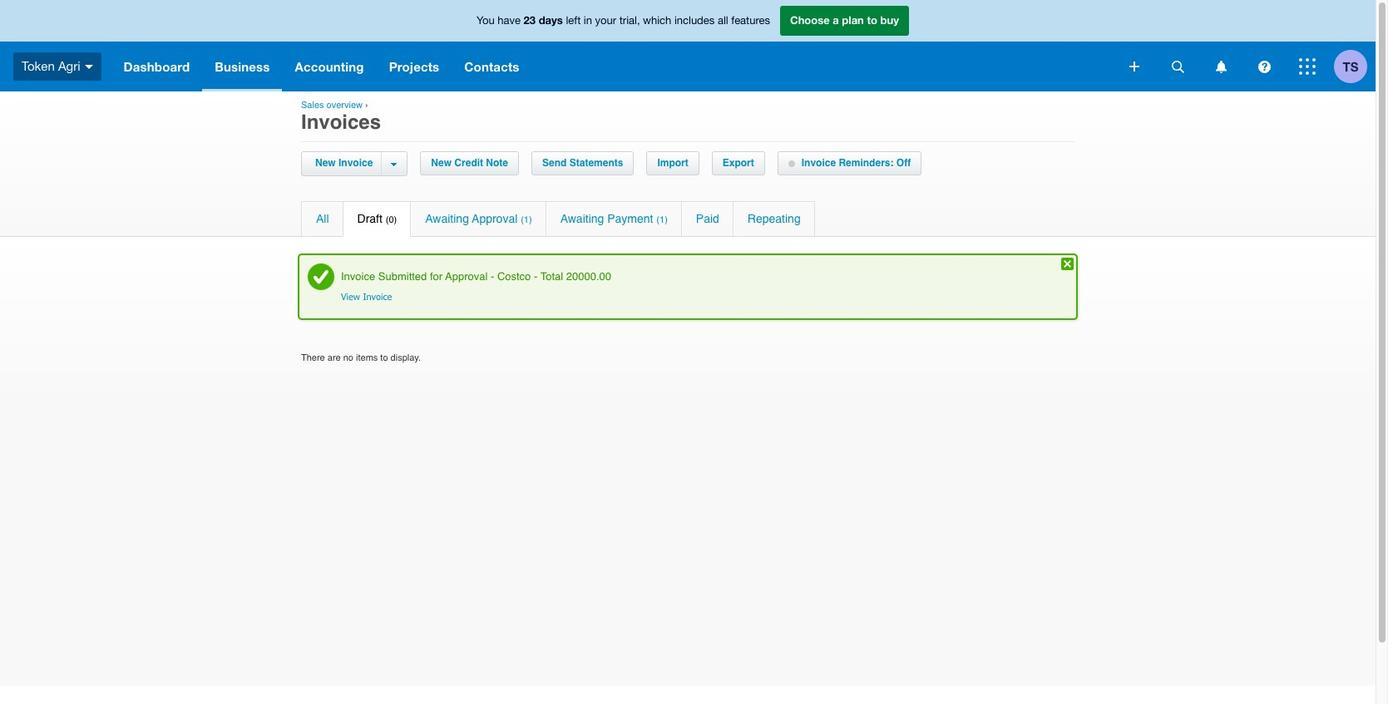 Task type: describe. For each thing, give the bounding box(es) containing it.
new for new credit note
[[431, 157, 452, 169]]

(0)
[[386, 215, 397, 225]]

ts button
[[1334, 42, 1376, 92]]

invoice reminders:                                  off
[[802, 157, 911, 169]]

all
[[316, 212, 329, 225]]

overview
[[327, 100, 363, 111]]

2 - from the left
[[534, 270, 538, 283]]

sales
[[301, 100, 324, 111]]

ts
[[1343, 59, 1359, 74]]

buy
[[881, 14, 899, 27]]

1 horizontal spatial svg image
[[1172, 60, 1184, 73]]

awaiting approval (1)
[[425, 212, 532, 225]]

invoices
[[301, 111, 381, 134]]

features
[[731, 14, 770, 27]]

(1) for awaiting payment
[[657, 215, 668, 225]]

for
[[430, 270, 443, 283]]

credit
[[455, 157, 483, 169]]

invoice reminders:                                  off link
[[778, 152, 921, 175]]

items
[[356, 353, 378, 364]]

all
[[718, 14, 729, 27]]

costco
[[497, 270, 531, 283]]

sales overview link
[[301, 100, 363, 111]]

awaiting for awaiting payment
[[560, 212, 604, 225]]

there
[[301, 353, 325, 364]]

your
[[595, 14, 617, 27]]

choose
[[790, 14, 830, 27]]

dashboard
[[124, 59, 190, 74]]

display.
[[391, 353, 421, 364]]

you
[[477, 14, 495, 27]]

days
[[539, 14, 563, 27]]

23
[[524, 14, 536, 27]]

paid link
[[682, 202, 733, 236]]

svg image inside token agri popup button
[[84, 65, 93, 69]]

to inside banner
[[867, 14, 878, 27]]

export link
[[713, 152, 764, 175]]

there are no items to display.
[[301, 353, 421, 364]]

invoice right view
[[363, 291, 392, 302]]

approval inside the invoice submitted for approval - costco - total 20000.00 view invoice
[[445, 270, 488, 283]]

new invoice link
[[311, 152, 381, 175]]

which
[[643, 14, 672, 27]]

invoice inside invoice reminders:                                  off link
[[802, 157, 836, 169]]

contacts
[[464, 59, 520, 74]]

a
[[833, 14, 839, 27]]

new invoice
[[315, 157, 373, 169]]

statements
[[570, 157, 623, 169]]

view
[[341, 291, 360, 302]]

projects
[[389, 59, 440, 74]]

invoice inside new invoice link
[[339, 157, 373, 169]]

accounting button
[[282, 42, 377, 92]]



Task type: locate. For each thing, give the bounding box(es) containing it.
invoice down invoices
[[339, 157, 373, 169]]

awaiting payment (1)
[[560, 212, 668, 225]]

0 horizontal spatial to
[[380, 353, 388, 364]]

send
[[542, 157, 567, 169]]

total
[[541, 270, 563, 283]]

paid
[[696, 212, 719, 225]]

token agri button
[[0, 42, 111, 92]]

repeating link
[[734, 202, 815, 236]]

1 new from the left
[[315, 157, 336, 169]]

(1) inside awaiting payment (1)
[[657, 215, 668, 225]]

awaiting right (0)
[[425, 212, 469, 225]]

0 horizontal spatial awaiting
[[425, 212, 469, 225]]

off
[[897, 157, 911, 169]]

you have 23 days left in your trial, which includes all features
[[477, 14, 770, 27]]

no
[[343, 353, 354, 364]]

0 vertical spatial approval
[[472, 212, 518, 225]]

business
[[215, 59, 270, 74]]

awaiting
[[425, 212, 469, 225], [560, 212, 604, 225]]

svg image
[[1172, 60, 1184, 73], [84, 65, 93, 69]]

invoice submitted for approval - costco - total 20000.00 view invoice
[[341, 270, 611, 302]]

1 horizontal spatial to
[[867, 14, 878, 27]]

send statements
[[542, 157, 623, 169]]

1 vertical spatial approval
[[445, 270, 488, 283]]

token agri
[[22, 59, 80, 73]]

export
[[723, 157, 754, 169]]

left
[[566, 14, 581, 27]]

1 vertical spatial to
[[380, 353, 388, 364]]

0 horizontal spatial svg image
[[84, 65, 93, 69]]

awaiting left the payment
[[560, 212, 604, 225]]

repeating
[[748, 212, 801, 225]]

new inside new invoice link
[[315, 157, 336, 169]]

new inside the new credit note "link"
[[431, 157, 452, 169]]

svg image
[[1299, 58, 1316, 75], [1216, 60, 1227, 73], [1258, 60, 1271, 73], [1130, 62, 1140, 72]]

(1) for awaiting approval
[[521, 215, 532, 225]]

reminders:
[[839, 157, 894, 169]]

1 horizontal spatial -
[[534, 270, 538, 283]]

approval
[[472, 212, 518, 225], [445, 270, 488, 283]]

payment
[[607, 212, 653, 225]]

0 horizontal spatial new
[[315, 157, 336, 169]]

2 new from the left
[[431, 157, 452, 169]]

20000.00
[[566, 270, 611, 283]]

banner containing ts
[[0, 0, 1376, 92]]

invoice left reminders: in the right top of the page
[[802, 157, 836, 169]]

invoice
[[339, 157, 373, 169], [802, 157, 836, 169], [341, 270, 375, 283], [363, 291, 392, 302]]

-
[[491, 270, 494, 283], [534, 270, 538, 283]]

- left costco
[[491, 270, 494, 283]]

new
[[315, 157, 336, 169], [431, 157, 452, 169]]

draft
[[357, 212, 383, 225]]

(1) inside awaiting approval (1)
[[521, 215, 532, 225]]

new credit note link
[[421, 152, 518, 175]]

2 (1) from the left
[[657, 215, 668, 225]]

trial,
[[620, 14, 640, 27]]

submitted
[[378, 270, 427, 283]]

(1)
[[521, 215, 532, 225], [657, 215, 668, 225]]

import
[[658, 157, 689, 169]]

0 horizontal spatial -
[[491, 270, 494, 283]]

new credit note
[[431, 157, 508, 169]]

new left credit
[[431, 157, 452, 169]]

invoice up view
[[341, 270, 375, 283]]

0 vertical spatial to
[[867, 14, 878, 27]]

(1) up costco
[[521, 215, 532, 225]]

0 horizontal spatial (1)
[[521, 215, 532, 225]]

1 horizontal spatial (1)
[[657, 215, 668, 225]]

in
[[584, 14, 592, 27]]

contacts button
[[452, 42, 532, 92]]

token
[[22, 59, 55, 73]]

›
[[365, 100, 368, 111]]

send statements link
[[532, 152, 633, 175]]

- left total
[[534, 270, 538, 283]]

banner
[[0, 0, 1376, 92]]

new for new invoice
[[315, 157, 336, 169]]

approval right for
[[445, 270, 488, 283]]

1 (1) from the left
[[521, 215, 532, 225]]

1 - from the left
[[491, 270, 494, 283]]

new down invoices
[[315, 157, 336, 169]]

awaiting for awaiting approval
[[425, 212, 469, 225]]

1 horizontal spatial awaiting
[[560, 212, 604, 225]]

2 awaiting from the left
[[560, 212, 604, 225]]

sales overview › invoices
[[301, 100, 381, 134]]

all link
[[302, 202, 342, 236]]

are
[[328, 353, 341, 364]]

have
[[498, 14, 521, 27]]

1 horizontal spatial new
[[431, 157, 452, 169]]

dashboard link
[[111, 42, 202, 92]]

view invoice link
[[341, 291, 392, 302]]

projects button
[[377, 42, 452, 92]]

(1) right the payment
[[657, 215, 668, 225]]

plan
[[842, 14, 864, 27]]

to right items
[[380, 353, 388, 364]]

draft (0)
[[357, 212, 397, 225]]

business button
[[202, 42, 282, 92]]

includes
[[675, 14, 715, 27]]

accounting
[[295, 59, 364, 74]]

agri
[[58, 59, 80, 73]]

to
[[867, 14, 878, 27], [380, 353, 388, 364]]

choose a plan to buy
[[790, 14, 899, 27]]

note
[[486, 157, 508, 169]]

approval down the note
[[472, 212, 518, 225]]

1 awaiting from the left
[[425, 212, 469, 225]]

import link
[[648, 152, 699, 175]]

to left buy
[[867, 14, 878, 27]]



Task type: vqa. For each thing, say whether or not it's contained in the screenshot.
(1) within the Awaiting Payment (1)
yes



